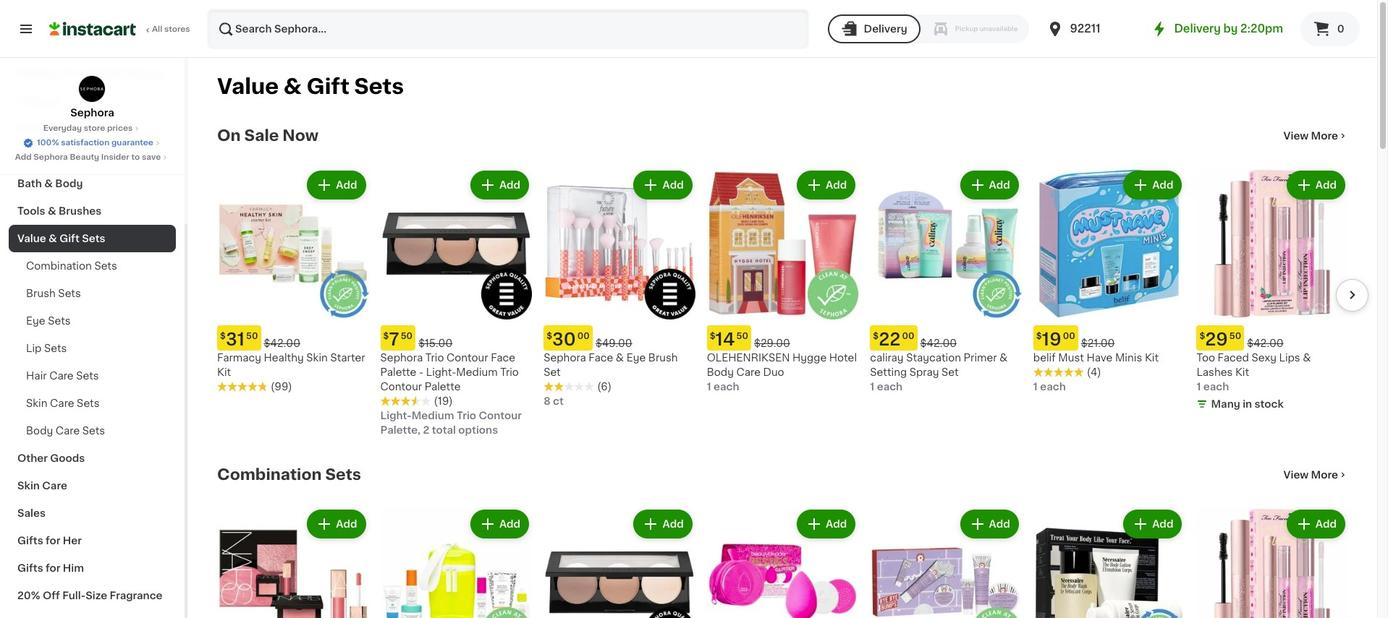 Task type: describe. For each thing, give the bounding box(es) containing it.
0 horizontal spatial palette
[[380, 367, 416, 378]]

many in stock
[[1211, 399, 1284, 409]]

$ 29 50
[[1200, 331, 1241, 348]]

product group containing 22
[[870, 168, 1022, 394]]

8 ct
[[544, 396, 564, 406]]

$ for 7
[[383, 332, 389, 341]]

size
[[86, 591, 107, 602]]

$42.00 for 29
[[1247, 338, 1284, 349]]

party
[[60, 69, 88, 79]]

20%
[[17, 591, 40, 602]]

0
[[1337, 24, 1345, 34]]

other
[[17, 454, 48, 464]]

have
[[1087, 353, 1113, 363]]

faced
[[1218, 353, 1249, 363]]

more for combination sets
[[1311, 470, 1338, 480]]

each inside too faced sexy lips & lashes kit 1 each
[[1204, 382, 1229, 392]]

each inside the 'caliray staycation primer & setting spray set 1 each'
[[877, 382, 903, 392]]

too
[[1197, 353, 1215, 363]]

20% off full-size fragrance
[[17, 591, 163, 602]]

now
[[282, 128, 319, 143]]

care for hair care
[[41, 124, 66, 134]]

set inside sephora face & eye brush set
[[544, 367, 561, 378]]

delivery by 2:20pm link
[[1151, 20, 1283, 38]]

sephora inside "link"
[[34, 153, 68, 161]]

gifts for her link
[[9, 528, 176, 555]]

(99)
[[271, 382, 292, 392]]

0 vertical spatial value & gift sets
[[217, 76, 404, 97]]

0 horizontal spatial brush
[[26, 289, 56, 299]]

stores
[[164, 25, 190, 33]]

palette,
[[380, 425, 421, 435]]

combination sets link for view more link for combination sets
[[217, 467, 361, 484]]

2 vertical spatial body
[[26, 426, 53, 436]]

50 for 29
[[1230, 332, 1241, 341]]

product group containing 30
[[544, 168, 695, 409]]

& inside tools & brushes link
[[48, 206, 56, 216]]

light- inside light-medium trio contour palette, 2 total options
[[380, 411, 412, 421]]

insider
[[101, 153, 129, 161]]

olehenriksen
[[707, 353, 790, 363]]

lip sets
[[26, 344, 67, 354]]

belif must have minis kit
[[1034, 353, 1159, 363]]

lip sets link
[[9, 335, 176, 363]]

instacart logo image
[[49, 20, 136, 38]]

gift inside "link"
[[59, 234, 80, 244]]

14
[[716, 331, 735, 348]]

makeup link
[[9, 88, 176, 115]]

primer
[[964, 353, 997, 363]]

skin care link
[[9, 473, 176, 500]]

100% satisfaction guarantee button
[[23, 135, 162, 149]]

sephora link
[[70, 75, 114, 120]]

light- inside $ 7 50 $15.00 sephora trio contour face palette - light-medium trio contour palette
[[426, 367, 456, 378]]

hygge
[[793, 353, 827, 363]]

eye inside sephora face & eye brush set
[[627, 353, 646, 363]]

00 for 22
[[902, 332, 915, 341]]

hair care sets
[[26, 371, 99, 381]]

$22.00 original price: $42.00 element
[[870, 325, 1022, 351]]

1 inside too faced sexy lips & lashes kit 1 each
[[1197, 382, 1201, 392]]

body care sets
[[26, 426, 105, 436]]

skin for skin care
[[17, 481, 40, 491]]

(4)
[[1087, 367, 1101, 378]]

caliray staycation primer & setting spray set 1 each
[[870, 353, 1008, 392]]

prices
[[107, 124, 133, 132]]

bath
[[17, 179, 42, 189]]

eye sets
[[26, 316, 71, 326]]

more for on sale now
[[1311, 131, 1338, 141]]

everyday store prices
[[43, 124, 133, 132]]

$49.00
[[596, 338, 632, 349]]

1 inside $ 14 50 $29.00 olehenriksen hygge hotel body care duo 1 each
[[707, 382, 711, 392]]

00 for 19
[[1063, 332, 1075, 341]]

$ for 29
[[1200, 332, 1205, 341]]

on sale now
[[217, 128, 319, 143]]

0 vertical spatial combination sets
[[26, 261, 117, 271]]

fragrance link
[[9, 143, 176, 170]]

staycation
[[906, 353, 961, 363]]

hair care sets link
[[9, 363, 176, 390]]

$ for 30
[[547, 332, 552, 341]]

him
[[63, 564, 84, 574]]

0 button
[[1301, 12, 1360, 46]]

view for on sale now
[[1284, 131, 1309, 141]]

healthy
[[264, 353, 304, 363]]

gifts for him
[[17, 564, 84, 574]]

on sale now link
[[217, 127, 319, 145]]

tools
[[17, 206, 45, 216]]

00 for 30
[[578, 332, 590, 341]]

ct
[[553, 396, 564, 406]]

beauty inside "link"
[[70, 153, 99, 161]]

sephora inside $ 7 50 $15.00 sephora trio contour face palette - light-medium trio contour palette
[[380, 353, 423, 363]]

$ 31 50
[[220, 331, 258, 348]]

delivery button
[[828, 14, 920, 43]]

& inside the 'caliray staycation primer & setting spray set 1 each'
[[1000, 353, 1008, 363]]

2:20pm
[[1241, 23, 1283, 34]]

light-medium trio contour palette, 2 total options
[[380, 411, 522, 435]]

8
[[544, 396, 551, 406]]

care for skin care sets
[[50, 399, 74, 409]]

31
[[226, 331, 245, 348]]

face inside $ 7 50 $15.00 sephora trio contour face palette - light-medium trio contour palette
[[491, 353, 515, 363]]

delivery by 2:20pm
[[1174, 23, 1283, 34]]

$ 19 00
[[1036, 331, 1075, 348]]

$19.00 original price: $21.00 element
[[1034, 325, 1185, 351]]

3 1 from the left
[[1034, 382, 1038, 392]]

2
[[423, 425, 429, 435]]

sale
[[244, 128, 279, 143]]

view more for on sale now
[[1284, 131, 1338, 141]]

farmacy
[[217, 353, 261, 363]]

setting
[[870, 367, 907, 378]]

bath & body link
[[9, 170, 176, 198]]

to
[[131, 153, 140, 161]]

& inside value & gift sets "link"
[[49, 234, 57, 244]]

all stores link
[[49, 9, 191, 49]]

total
[[432, 425, 456, 435]]

her
[[63, 536, 82, 546]]

other goods link
[[9, 445, 176, 473]]

hair for hair care
[[17, 124, 39, 134]]

$ 14 50 $29.00 olehenriksen hygge hotel body care duo 1 each
[[707, 331, 857, 392]]

starter
[[330, 353, 365, 363]]

care inside $ 14 50 $29.00 olehenriksen hygge hotel body care duo 1 each
[[737, 367, 761, 378]]

$ for 19
[[1036, 332, 1042, 341]]

each inside $ 14 50 $29.00 olehenriksen hygge hotel body care duo 1 each
[[714, 382, 739, 392]]

1 vertical spatial trio
[[500, 367, 519, 378]]

$21.00
[[1081, 338, 1115, 349]]

(19)
[[434, 396, 453, 406]]

hair care
[[17, 124, 66, 134]]

ready
[[91, 69, 125, 79]]

hair care link
[[9, 115, 176, 143]]

body inside $ 14 50 $29.00 olehenriksen hygge hotel body care duo 1 each
[[707, 367, 734, 378]]

must
[[1058, 353, 1084, 363]]

$30.00 original price: $49.00 element
[[544, 325, 695, 351]]

brush inside sephora face & eye brush set
[[648, 353, 678, 363]]

100% satisfaction guarantee
[[37, 139, 153, 147]]

holiday
[[17, 69, 58, 79]]

store
[[84, 124, 105, 132]]

contour inside light-medium trio contour palette, 2 total options
[[479, 411, 522, 421]]

1 horizontal spatial body
[[55, 179, 83, 189]]

20% off full-size fragrance link
[[9, 583, 176, 610]]

0 vertical spatial eye
[[26, 316, 45, 326]]

too faced sexy lips & lashes kit 1 each
[[1197, 353, 1311, 392]]

$7.50 original price: $15.00 element
[[380, 325, 532, 351]]

delivery for delivery
[[864, 24, 907, 34]]



Task type: locate. For each thing, give the bounding box(es) containing it.
50 inside $ 31 50
[[246, 332, 258, 341]]

1 face from the left
[[589, 353, 613, 363]]

value down tools
[[17, 234, 46, 244]]

1 vertical spatial value
[[17, 234, 46, 244]]

0 vertical spatial combination
[[26, 261, 92, 271]]

1 horizontal spatial combination
[[217, 467, 322, 482]]

0 horizontal spatial value & gift sets
[[17, 234, 105, 244]]

trio
[[425, 353, 444, 363], [500, 367, 519, 378], [457, 411, 476, 421]]

& inside too faced sexy lips & lashes kit 1 each
[[1303, 353, 1311, 363]]

body down olehenriksen
[[707, 367, 734, 378]]

1 horizontal spatial trio
[[457, 411, 476, 421]]

view
[[1284, 131, 1309, 141], [1284, 470, 1309, 480]]

face inside sephora face & eye brush set
[[589, 353, 613, 363]]

1 horizontal spatial combination sets link
[[217, 467, 361, 484]]

face down $7.50 original price: $15.00 element
[[491, 353, 515, 363]]

0 vertical spatial gift
[[307, 76, 349, 97]]

medium inside light-medium trio contour palette, 2 total options
[[412, 411, 454, 421]]

each down lashes
[[1204, 382, 1229, 392]]

delivery inside the delivery button
[[864, 24, 907, 34]]

1 down lashes
[[1197, 382, 1201, 392]]

50 for 31
[[246, 332, 258, 341]]

0 horizontal spatial trio
[[425, 353, 444, 363]]

sephora down 100%
[[34, 153, 68, 161]]

skin down hair care sets
[[26, 399, 47, 409]]

1 horizontal spatial value
[[217, 76, 279, 97]]

$ 22 00
[[873, 331, 915, 348]]

sets
[[354, 76, 404, 97], [82, 234, 105, 244], [94, 261, 117, 271], [58, 289, 81, 299], [48, 316, 71, 326], [44, 344, 67, 354], [76, 371, 99, 381], [77, 399, 100, 409], [82, 426, 105, 436], [325, 467, 361, 482]]

hotel
[[829, 353, 857, 363]]

1 50 from the left
[[246, 332, 258, 341]]

00 inside $ 22 00
[[902, 332, 915, 341]]

kit inside farmacy healthy skin starter kit
[[217, 367, 231, 378]]

by
[[1224, 23, 1238, 34]]

skin care sets link
[[9, 390, 176, 418]]

1 horizontal spatial value & gift sets
[[217, 76, 404, 97]]

2 vertical spatial contour
[[479, 411, 522, 421]]

eye
[[26, 316, 45, 326], [627, 353, 646, 363]]

2 1 from the left
[[707, 382, 711, 392]]

set inside the 'caliray staycation primer & setting spray set 1 each'
[[942, 367, 959, 378]]

1 vertical spatial contour
[[380, 382, 422, 392]]

kit down faced
[[1236, 367, 1249, 378]]

1 1 from the left
[[870, 382, 875, 392]]

$42.00 for 22
[[920, 338, 957, 349]]

gift down tools & brushes
[[59, 234, 80, 244]]

palette left -
[[380, 367, 416, 378]]

1 horizontal spatial combination sets
[[217, 467, 361, 482]]

all
[[152, 25, 162, 33]]

00 inside $ 19 00
[[1063, 332, 1075, 341]]

medium inside $ 7 50 $15.00 sephora trio contour face palette - light-medium trio contour palette
[[456, 367, 498, 378]]

trio down $7.50 original price: $15.00 element
[[500, 367, 519, 378]]

1 down olehenriksen
[[707, 382, 711, 392]]

3 each from the left
[[1040, 382, 1066, 392]]

1 gifts from the top
[[17, 536, 43, 546]]

each down olehenriksen
[[714, 382, 739, 392]]

1 vertical spatial medium
[[412, 411, 454, 421]]

2 $ from the left
[[547, 332, 552, 341]]

19
[[1042, 331, 1062, 348]]

trio down $15.00 on the left bottom of page
[[425, 353, 444, 363]]

0 horizontal spatial eye
[[26, 316, 45, 326]]

2 each from the left
[[714, 382, 739, 392]]

care up skin care sets at the bottom left of the page
[[49, 371, 74, 381]]

gifts for her
[[17, 536, 82, 546]]

2 for from the top
[[46, 564, 60, 574]]

3 $ from the left
[[873, 332, 879, 341]]

0 horizontal spatial gift
[[59, 234, 80, 244]]

1 vertical spatial gift
[[59, 234, 80, 244]]

value up sale
[[217, 76, 279, 97]]

caliray
[[870, 353, 904, 363]]

$ 30 00
[[547, 331, 590, 348]]

for inside gifts for her link
[[46, 536, 60, 546]]

kit for 19
[[1145, 353, 1159, 363]]

2 more from the top
[[1311, 470, 1338, 480]]

& right lips
[[1303, 353, 1311, 363]]

farmacy healthy skin starter kit
[[217, 353, 365, 378]]

1 vertical spatial skin
[[26, 399, 47, 409]]

$ up 'belif'
[[1036, 332, 1042, 341]]

& right bath
[[44, 179, 53, 189]]

add
[[15, 153, 32, 161], [336, 180, 357, 190], [499, 180, 521, 190], [663, 180, 684, 190], [826, 180, 847, 190], [989, 180, 1010, 190], [1152, 180, 1174, 190], [1316, 180, 1337, 190], [336, 519, 357, 530], [499, 519, 521, 530], [663, 519, 684, 530], [826, 519, 847, 530], [989, 519, 1010, 530], [1152, 519, 1174, 530], [1316, 519, 1337, 530]]

$ for 31
[[220, 332, 226, 341]]

product group containing 29
[[1197, 168, 1348, 414]]

brushes
[[59, 206, 101, 216]]

1 view from the top
[[1284, 131, 1309, 141]]

$31.50 original price: $42.00 element
[[217, 325, 369, 351]]

product group containing 7
[[380, 168, 532, 438]]

2 set from the left
[[942, 367, 959, 378]]

1 vertical spatial fragrance
[[110, 591, 163, 602]]

92211
[[1070, 23, 1101, 34]]

1 inside the 'caliray staycation primer & setting spray set 1 each'
[[870, 382, 875, 392]]

add sephora beauty insider to save link
[[15, 152, 170, 164]]

makeup
[[17, 96, 59, 106]]

2 face from the left
[[491, 353, 515, 363]]

care up goods
[[56, 426, 80, 436]]

add inside "link"
[[15, 153, 32, 161]]

2 view more link from the top
[[1284, 468, 1348, 482]]

kit inside too faced sexy lips & lashes kit 1 each
[[1236, 367, 1249, 378]]

0 vertical spatial light-
[[426, 367, 456, 378]]

set down staycation
[[942, 367, 959, 378]]

1 vertical spatial eye
[[627, 353, 646, 363]]

holiday party ready beauty link
[[9, 60, 176, 88]]

30
[[552, 331, 576, 348]]

0 vertical spatial gifts
[[17, 536, 43, 546]]

0 horizontal spatial medium
[[412, 411, 454, 421]]

value & gift sets inside "link"
[[17, 234, 105, 244]]

0 horizontal spatial set
[[544, 367, 561, 378]]

2 vertical spatial trio
[[457, 411, 476, 421]]

0 horizontal spatial value
[[17, 234, 46, 244]]

kit for 31
[[217, 367, 231, 378]]

1 down setting at right
[[870, 382, 875, 392]]

$ up olehenriksen
[[710, 332, 716, 341]]

0 vertical spatial combination sets link
[[9, 253, 176, 280]]

1 each from the left
[[877, 382, 903, 392]]

medium
[[456, 367, 498, 378], [412, 411, 454, 421]]

$ for 22
[[873, 332, 879, 341]]

50 for 14
[[737, 332, 748, 341]]

contour up options
[[479, 411, 522, 421]]

1 down 'belif'
[[1034, 382, 1038, 392]]

save
[[142, 153, 161, 161]]

palette up (19)
[[425, 382, 461, 392]]

each down 'belif'
[[1040, 382, 1066, 392]]

eye up 'lip'
[[26, 316, 45, 326]]

gifts for gifts for him
[[17, 564, 43, 574]]

tools & brushes link
[[9, 198, 176, 225]]

body up other
[[26, 426, 53, 436]]

1 horizontal spatial beauty
[[127, 69, 165, 79]]

6 $ from the left
[[1036, 332, 1042, 341]]

00 inside $ 30 00
[[578, 332, 590, 341]]

0 vertical spatial view
[[1284, 131, 1309, 141]]

& right primer
[[1000, 353, 1008, 363]]

gifts for him link
[[9, 555, 176, 583]]

$ inside $ 29 50
[[1200, 332, 1205, 341]]

care down olehenriksen
[[737, 367, 761, 378]]

kit right "minis"
[[1145, 353, 1159, 363]]

1 vertical spatial view more link
[[1284, 468, 1348, 482]]

0 vertical spatial brush
[[26, 289, 56, 299]]

1 more from the top
[[1311, 131, 1338, 141]]

0 vertical spatial view more
[[1284, 131, 1338, 141]]

00 right 30
[[578, 332, 590, 341]]

1 horizontal spatial light-
[[426, 367, 456, 378]]

face down $49.00
[[589, 353, 613, 363]]

for inside gifts for him link
[[46, 564, 60, 574]]

delivery
[[1174, 23, 1221, 34], [864, 24, 907, 34]]

0 horizontal spatial kit
[[217, 367, 231, 378]]

$ inside $ 31 50
[[220, 332, 226, 341]]

product group containing 19
[[1034, 168, 1185, 394]]

medium down $7.50 original price: $15.00 element
[[456, 367, 498, 378]]

$ left $15.00 on the left bottom of page
[[383, 332, 389, 341]]

1 horizontal spatial delivery
[[1174, 23, 1221, 34]]

product group
[[217, 168, 369, 394], [380, 168, 532, 438], [544, 168, 695, 409], [707, 168, 859, 394], [870, 168, 1022, 394], [1034, 168, 1185, 394], [1197, 168, 1348, 414], [217, 507, 369, 619], [380, 507, 532, 619], [544, 507, 695, 619], [707, 507, 859, 619], [870, 507, 1022, 619], [1034, 507, 1185, 619], [1197, 507, 1348, 619]]

0 vertical spatial skin
[[306, 353, 328, 363]]

2 view from the top
[[1284, 470, 1309, 480]]

0 vertical spatial beauty
[[127, 69, 165, 79]]

1 vertical spatial palette
[[425, 382, 461, 392]]

$ for 14
[[710, 332, 716, 341]]

fragrance
[[17, 151, 70, 161], [110, 591, 163, 602]]

care for body care sets
[[56, 426, 80, 436]]

None search field
[[207, 9, 809, 49]]

product group containing 14
[[707, 168, 859, 394]]

2 view more from the top
[[1284, 470, 1338, 480]]

0 horizontal spatial 00
[[578, 332, 590, 341]]

care for hair care sets
[[49, 371, 74, 381]]

tools & brushes
[[17, 206, 101, 216]]

& inside bath & body link
[[44, 179, 53, 189]]

1 $ from the left
[[220, 332, 226, 341]]

medium up the 2
[[412, 411, 454, 421]]

$ inside $ 19 00
[[1036, 332, 1042, 341]]

skin up sales
[[17, 481, 40, 491]]

1 vertical spatial view
[[1284, 470, 1309, 480]]

1 vertical spatial for
[[46, 564, 60, 574]]

off
[[43, 591, 60, 602]]

hair
[[17, 124, 39, 134], [26, 371, 47, 381]]

0 horizontal spatial combination sets
[[26, 261, 117, 271]]

Search field
[[208, 10, 807, 48]]

care down hair care sets
[[50, 399, 74, 409]]

care up 100%
[[41, 124, 66, 134]]

everyday store prices link
[[43, 123, 141, 135]]

lip
[[26, 344, 42, 354]]

0 vertical spatial contour
[[447, 353, 488, 363]]

7 $ from the left
[[1200, 332, 1205, 341]]

minis
[[1115, 353, 1142, 363]]

$42.00 inside 'element'
[[920, 338, 957, 349]]

0 horizontal spatial face
[[491, 353, 515, 363]]

eye down $30.00 original price: $49.00 element
[[627, 353, 646, 363]]

1 horizontal spatial face
[[589, 353, 613, 363]]

3 50 from the left
[[737, 332, 748, 341]]

2 $42.00 from the left
[[920, 338, 957, 349]]

00 right the 22
[[902, 332, 915, 341]]

& down $49.00
[[616, 353, 624, 363]]

1 vertical spatial combination
[[217, 467, 322, 482]]

body up tools & brushes
[[55, 179, 83, 189]]

for for him
[[46, 564, 60, 574]]

50 for 7
[[401, 332, 413, 341]]

2 horizontal spatial 00
[[1063, 332, 1075, 341]]

3 $42.00 from the left
[[1247, 338, 1284, 349]]

for for her
[[46, 536, 60, 546]]

$ inside $ 30 00
[[547, 332, 552, 341]]

0 vertical spatial fragrance
[[17, 151, 70, 161]]

brush sets link
[[9, 280, 176, 308]]

goods
[[50, 454, 85, 464]]

light- right -
[[426, 367, 456, 378]]

sets inside "link"
[[82, 234, 105, 244]]

2 gifts from the top
[[17, 564, 43, 574]]

4 $ from the left
[[383, 332, 389, 341]]

1 horizontal spatial gift
[[307, 76, 349, 97]]

skin for skin care sets
[[26, 399, 47, 409]]

sephora down 7
[[380, 353, 423, 363]]

0 horizontal spatial combination sets link
[[9, 253, 176, 280]]

brush sets
[[26, 289, 81, 299]]

0 horizontal spatial $42.00
[[264, 338, 300, 349]]

1 horizontal spatial medium
[[456, 367, 498, 378]]

22
[[879, 331, 901, 348]]

1 view more link from the top
[[1284, 129, 1348, 143]]

1 horizontal spatial 00
[[902, 332, 915, 341]]

$42.00
[[264, 338, 300, 349], [920, 338, 957, 349], [1247, 338, 1284, 349]]

view more link for on sale now
[[1284, 129, 1348, 143]]

1 vertical spatial more
[[1311, 470, 1338, 480]]

brush up eye sets
[[26, 289, 56, 299]]

$ 7 50 $15.00 sephora trio contour face palette - light-medium trio contour palette
[[380, 331, 519, 392]]

$ inside $ 22 00
[[873, 332, 879, 341]]

hair up 100%
[[17, 124, 39, 134]]

$ inside $ 14 50 $29.00 olehenriksen hygge hotel body care duo 1 each
[[710, 332, 716, 341]]

4 each from the left
[[1204, 382, 1229, 392]]

50 inside $ 7 50 $15.00 sephora trio contour face palette - light-medium trio contour palette
[[401, 332, 413, 341]]

1 vertical spatial brush
[[648, 353, 678, 363]]

skin inside farmacy healthy skin starter kit
[[306, 353, 328, 363]]

fragrance right the 'size'
[[110, 591, 163, 602]]

contour down $7.50 original price: $15.00 element
[[447, 353, 488, 363]]

1 horizontal spatial fragrance
[[110, 591, 163, 602]]

$ up too
[[1200, 332, 1205, 341]]

care for skin care
[[42, 481, 67, 491]]

$42.00 up healthy
[[264, 338, 300, 349]]

50 right 14
[[737, 332, 748, 341]]

7
[[389, 331, 399, 348]]

hair for hair care sets
[[26, 371, 47, 381]]

50 right 7
[[401, 332, 413, 341]]

0 vertical spatial palette
[[380, 367, 416, 378]]

1 vertical spatial light-
[[380, 411, 412, 421]]

1 vertical spatial gifts
[[17, 564, 43, 574]]

sephora inside sephora face & eye brush set
[[544, 353, 586, 363]]

value & gift sets up "now"
[[217, 76, 404, 97]]

satisfaction
[[61, 139, 109, 147]]

2 horizontal spatial kit
[[1236, 367, 1249, 378]]

00 right 19
[[1063, 332, 1075, 341]]

sephora face & eye brush set
[[544, 353, 678, 378]]

1 vertical spatial view more
[[1284, 470, 1338, 480]]

0 vertical spatial medium
[[456, 367, 498, 378]]

0 vertical spatial body
[[55, 179, 83, 189]]

full-
[[62, 591, 86, 602]]

$29.50 original price: $42.00 element
[[1197, 325, 1348, 351]]

kit down farmacy
[[217, 367, 231, 378]]

& up "now"
[[284, 76, 302, 97]]

1 vertical spatial hair
[[26, 371, 47, 381]]

1 set from the left
[[544, 367, 561, 378]]

on
[[217, 128, 241, 143]]

for left him
[[46, 564, 60, 574]]

belif
[[1034, 353, 1056, 363]]

1 00 from the left
[[578, 332, 590, 341]]

0 vertical spatial value
[[217, 76, 279, 97]]

0 horizontal spatial delivery
[[864, 24, 907, 34]]

beauty down satisfaction at the left of the page
[[70, 153, 99, 161]]

$ inside $ 7 50 $15.00 sephora trio contour face palette - light-medium trio contour palette
[[383, 332, 389, 341]]

brush down $30.00 original price: $49.00 element
[[648, 353, 678, 363]]

1 vertical spatial body
[[707, 367, 734, 378]]

value & gift sets link
[[9, 225, 176, 253]]

4 50 from the left
[[1230, 332, 1241, 341]]

2 horizontal spatial body
[[707, 367, 734, 378]]

50 inside $ 29 50
[[1230, 332, 1241, 341]]

palette
[[380, 367, 416, 378], [425, 382, 461, 392]]

5 $ from the left
[[710, 332, 716, 341]]

1 vertical spatial combination sets
[[217, 467, 361, 482]]

stock
[[1255, 399, 1284, 409]]

1 view more from the top
[[1284, 131, 1338, 141]]

more
[[1311, 131, 1338, 141], [1311, 470, 1338, 480]]

service type group
[[828, 14, 1030, 43]]

0 vertical spatial hair
[[17, 124, 39, 134]]

1 horizontal spatial eye
[[627, 353, 646, 363]]

$ left $49.00
[[547, 332, 552, 341]]

0 vertical spatial more
[[1311, 131, 1338, 141]]

1 horizontal spatial palette
[[425, 382, 461, 392]]

care down "other goods"
[[42, 481, 67, 491]]

eye sets link
[[9, 308, 176, 335]]

2 50 from the left
[[401, 332, 413, 341]]

$ up farmacy
[[220, 332, 226, 341]]

& down tools & brushes
[[49, 234, 57, 244]]

combination sets link for brush sets link
[[9, 253, 176, 280]]

view more for combination sets
[[1284, 470, 1338, 480]]

$14.50 original price: $29.00 element
[[707, 325, 859, 351]]

★★★★★
[[1034, 367, 1084, 378], [1034, 367, 1084, 378], [217, 382, 268, 392], [217, 382, 268, 392], [544, 382, 594, 392], [380, 396, 431, 406], [380, 396, 431, 406]]

each down setting at right
[[877, 382, 903, 392]]

everyday
[[43, 124, 82, 132]]

0 horizontal spatial body
[[26, 426, 53, 436]]

fragrance down 100%
[[17, 151, 70, 161]]

sephora down 30
[[544, 353, 586, 363]]

product group containing 31
[[217, 168, 369, 394]]

0 horizontal spatial fragrance
[[17, 151, 70, 161]]

1 for from the top
[[46, 536, 60, 546]]

0 vertical spatial for
[[46, 536, 60, 546]]

view more link for combination sets
[[1284, 468, 1348, 482]]

$42.00 up sexy
[[1247, 338, 1284, 349]]

$ up the 'caliray'
[[873, 332, 879, 341]]

0 horizontal spatial beauty
[[70, 153, 99, 161]]

50 right 29
[[1230, 332, 1241, 341]]

contour down -
[[380, 382, 422, 392]]

92211 button
[[1047, 9, 1134, 49]]

each
[[877, 382, 903, 392], [714, 382, 739, 392], [1040, 382, 1066, 392], [1204, 382, 1229, 392]]

50 right 31
[[246, 332, 258, 341]]

skin care sets
[[26, 399, 100, 409]]

delivery inside delivery by 2:20pm link
[[1174, 23, 1221, 34]]

$42.00 for 31
[[264, 338, 300, 349]]

sephora up store
[[70, 108, 114, 118]]

for left her
[[46, 536, 60, 546]]

sephora
[[70, 108, 114, 118], [34, 153, 68, 161], [544, 353, 586, 363], [380, 353, 423, 363]]

0 horizontal spatial light-
[[380, 411, 412, 421]]

hair down 'lip'
[[26, 371, 47, 381]]

in
[[1243, 399, 1252, 409]]

0 horizontal spatial combination
[[26, 261, 92, 271]]

many
[[1211, 399, 1240, 409]]

1 horizontal spatial set
[[942, 367, 959, 378]]

2 horizontal spatial $42.00
[[1247, 338, 1284, 349]]

body care sets link
[[9, 418, 176, 445]]

1 horizontal spatial brush
[[648, 353, 678, 363]]

beauty right the ready
[[127, 69, 165, 79]]

3 00 from the left
[[1063, 332, 1075, 341]]

50 inside $ 14 50 $29.00 olehenriksen hygge hotel body care duo 1 each
[[737, 332, 748, 341]]

value & gift sets down tools & brushes
[[17, 234, 105, 244]]

light- up "palette,"
[[380, 411, 412, 421]]

other goods
[[17, 454, 85, 464]]

gifts up 20%
[[17, 564, 43, 574]]

value inside "link"
[[17, 234, 46, 244]]

gifts for gifts for her
[[17, 536, 43, 546]]

1 horizontal spatial $42.00
[[920, 338, 957, 349]]

1 vertical spatial value & gift sets
[[17, 234, 105, 244]]

2 00 from the left
[[902, 332, 915, 341]]

gift up "now"
[[307, 76, 349, 97]]

sexy
[[1252, 353, 1277, 363]]

spray
[[910, 367, 939, 378]]

trio up options
[[457, 411, 476, 421]]

add button
[[309, 172, 364, 198], [472, 172, 528, 198], [635, 172, 691, 198], [798, 172, 854, 198], [962, 172, 1018, 198], [1125, 172, 1181, 198], [1288, 172, 1344, 198], [309, 511, 364, 538], [472, 511, 528, 538], [635, 511, 691, 538], [798, 511, 854, 538], [962, 511, 1018, 538], [1125, 511, 1181, 538], [1288, 511, 1344, 538]]

4 1 from the left
[[1197, 382, 1201, 392]]

value & gift sets
[[217, 76, 404, 97], [17, 234, 105, 244]]

0 vertical spatial view more link
[[1284, 129, 1348, 143]]

$42.00 up staycation
[[920, 338, 957, 349]]

-
[[419, 367, 424, 378]]

view for combination sets
[[1284, 470, 1309, 480]]

skin left starter
[[306, 353, 328, 363]]

1 horizontal spatial kit
[[1145, 353, 1159, 363]]

& inside sephora face & eye brush set
[[616, 353, 624, 363]]

delivery for delivery by 2:20pm
[[1174, 23, 1221, 34]]

contour
[[447, 353, 488, 363], [380, 382, 422, 392], [479, 411, 522, 421]]

1 vertical spatial combination sets link
[[217, 467, 361, 484]]

sephora logo image
[[79, 75, 106, 103]]

gifts down sales
[[17, 536, 43, 546]]

set up "8 ct"
[[544, 367, 561, 378]]

1 $42.00 from the left
[[264, 338, 300, 349]]

trio inside light-medium trio contour palette, 2 total options
[[457, 411, 476, 421]]

1 vertical spatial beauty
[[70, 153, 99, 161]]

0 vertical spatial trio
[[425, 353, 444, 363]]

& right tools
[[48, 206, 56, 216]]

item carousel region
[[197, 162, 1369, 443]]

2 horizontal spatial trio
[[500, 367, 519, 378]]

2 vertical spatial skin
[[17, 481, 40, 491]]



Task type: vqa. For each thing, say whether or not it's contained in the screenshot.
item badge icon related to Organic Blueberries
no



